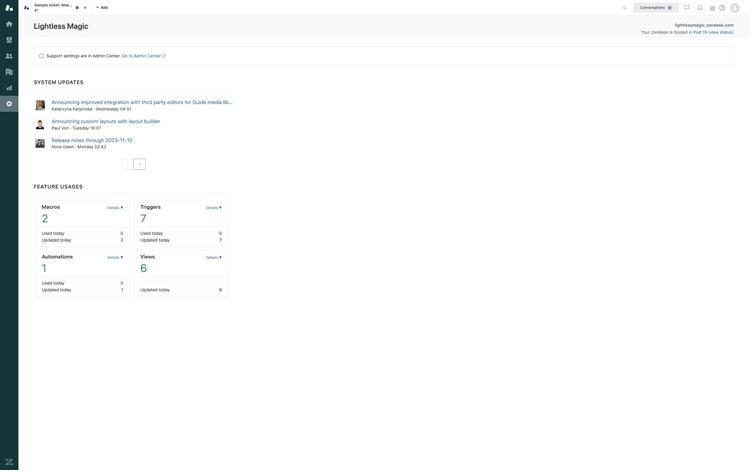 Task type: locate. For each thing, give the bounding box(es) containing it.
status
[[34, 46, 734, 66]]

release
[[52, 137, 70, 144]]

updated today
[[42, 238, 71, 243], [140, 238, 170, 243], [42, 288, 71, 293], [140, 288, 170, 293]]

notifications image
[[698, 5, 703, 10]]

admin image
[[5, 100, 13, 108]]

release notes through 2023-11-10
[[52, 137, 132, 144]]

details ▼
[[108, 206, 123, 210], [206, 206, 222, 210], [108, 256, 123, 260], [206, 256, 222, 260]]

in right "are" at the top of the page
[[88, 53, 92, 58]]

updated today up automations
[[42, 238, 71, 243]]

1 horizontal spatial 2
[[121, 238, 123, 243]]

› button
[[134, 159, 146, 170]]

go to admin center link
[[122, 53, 166, 58]]

are
[[81, 53, 87, 58]]

zendesk image
[[5, 459, 13, 467]]

with for integration
[[131, 99, 140, 105]]

used down triggers 7
[[140, 231, 151, 236]]

katarzyna karpinska
[[52, 106, 92, 112]]

custom
[[81, 118, 98, 125]]

updated today down views 6
[[140, 288, 170, 293]]

1 vertical spatial announcing
[[52, 118, 80, 125]]

updated down 'automations 1'
[[42, 288, 59, 293]]

views 6
[[140, 254, 155, 275]]

conversations button
[[634, 3, 679, 12]]

builder
[[144, 118, 160, 125]]

0 vertical spatial in
[[689, 30, 693, 35]]

notes
[[71, 137, 84, 144]]

announcing up katarzyna
[[52, 99, 80, 105]]

updated
[[42, 238, 59, 243], [140, 238, 158, 243], [42, 288, 59, 293], [140, 288, 158, 293]]

triggers
[[140, 204, 161, 210]]

sample
[[34, 3, 48, 7]]

0 vertical spatial announcing
[[52, 99, 80, 105]]

macros
[[42, 204, 60, 210]]

today
[[53, 231, 64, 236], [152, 231, 163, 236], [60, 238, 71, 243], [159, 238, 170, 243], [53, 281, 64, 286], [60, 288, 71, 293], [159, 288, 170, 293]]

zendesk support image
[[5, 4, 13, 12]]

10
[[127, 137, 132, 144]]

dawn
[[63, 144, 74, 150]]

1 horizontal spatial 1
[[121, 288, 123, 293]]

ticket:
[[49, 3, 60, 7]]

status
[[720, 30, 733, 35]]

with
[[131, 99, 140, 105], [118, 118, 127, 125]]

tabs tab list
[[18, 0, 616, 15]]

layout
[[129, 118, 143, 125]]

0 horizontal spatial 2
[[42, 212, 48, 225]]

in inside lightlessmagic .zendesk.com your zendesk is hosted in pod 19 ( view status )
[[689, 30, 693, 35]]

updated for 6
[[140, 288, 158, 293]]

system updates
[[34, 79, 84, 86]]

updated up the views
[[140, 238, 158, 243]]

to
[[129, 53, 133, 58]]

karpinska
[[73, 106, 92, 112]]

used today down 'automations 1'
[[42, 281, 64, 286]]

1 vertical spatial 2
[[121, 238, 123, 243]]

in left the 'pod'
[[689, 30, 693, 35]]

updated up automations
[[42, 238, 59, 243]]

1 horizontal spatial 7
[[220, 238, 222, 243]]

details for 7
[[206, 206, 218, 210]]

lightless magic
[[34, 22, 88, 30]]

close image
[[82, 5, 88, 11]]

feature
[[34, 184, 59, 190]]

wednesday 04:51
[[96, 106, 131, 112]]

lightlessmagic .zendesk.com your zendesk is hosted in pod 19 ( view status )
[[642, 22, 734, 35]]

updated for 1
[[42, 288, 59, 293]]

0 horizontal spatial in
[[88, 53, 92, 58]]

tuesday 16:07
[[72, 125, 101, 131]]

party
[[154, 99, 166, 105]]

status containing support settings are in admin center.
[[34, 46, 734, 66]]

1 vertical spatial 6
[[219, 288, 222, 293]]

0 horizontal spatial 1
[[42, 262, 46, 275]]

updated today down 'automations 1'
[[42, 288, 71, 293]]

the
[[71, 3, 77, 7]]

used today
[[42, 231, 64, 236], [140, 231, 163, 236], [42, 281, 64, 286]]

updated today up the views
[[140, 238, 170, 243]]

1 horizontal spatial with
[[131, 99, 140, 105]]

updated today for 1
[[42, 288, 71, 293]]

(
[[709, 30, 710, 35]]

used today for 1
[[42, 281, 64, 286]]

1 horizontal spatial in
[[689, 30, 693, 35]]

›
[[139, 162, 141, 167]]

used today for 7
[[140, 231, 163, 236]]

updated today for 7
[[140, 238, 170, 243]]

katarzyna
[[52, 106, 72, 112]]

announcing
[[52, 99, 80, 105], [52, 118, 80, 125]]

1
[[42, 262, 46, 275], [121, 288, 123, 293]]

details for 2
[[108, 206, 119, 210]]

with left third
[[131, 99, 140, 105]]

in
[[689, 30, 693, 35], [88, 53, 92, 58]]

2 announcing from the top
[[52, 118, 80, 125]]

announcing up von
[[52, 118, 80, 125]]

used today down triggers 7
[[140, 231, 163, 236]]

0 horizontal spatial with
[[118, 118, 127, 125]]

announcing for announcing improved integration with third party editors for guide media library
[[52, 99, 80, 105]]

1 vertical spatial with
[[118, 118, 127, 125]]

1 announcing from the top
[[52, 99, 80, 105]]

02:42
[[95, 144, 106, 150]]

1 horizontal spatial admin
[[134, 53, 146, 58]]

▼ for 6
[[219, 256, 222, 260]]

updated for 7
[[140, 238, 158, 243]]

with down the 04:51
[[118, 118, 127, 125]]

support settings are in admin center.
[[46, 53, 121, 58]]

details ▼ for 6
[[206, 256, 222, 260]]

)
[[733, 30, 734, 35]]

view status link
[[710, 30, 733, 35]]

tuesday
[[72, 125, 89, 131]]

▼
[[120, 206, 123, 210], [219, 206, 222, 210], [120, 256, 123, 260], [219, 256, 222, 260]]

0 horizontal spatial 6
[[140, 262, 147, 275]]

for
[[185, 99, 191, 105]]

tab
[[18, 0, 92, 15]]

▼ for 7
[[219, 206, 222, 210]]

go to admin center
[[122, 53, 161, 58]]

0 vertical spatial 1
[[42, 262, 46, 275]]

used
[[42, 231, 52, 236], [140, 231, 151, 236], [42, 281, 52, 286]]

zendesk products image
[[711, 6, 715, 10]]

details for 1
[[108, 256, 119, 260]]

0 horizontal spatial admin
[[93, 53, 105, 58]]

0 vertical spatial with
[[131, 99, 140, 105]]

0 vertical spatial 7
[[140, 212, 146, 225]]

details ▼ for 1
[[108, 256, 123, 260]]

customers image
[[5, 52, 13, 60]]

0 vertical spatial 2
[[42, 212, 48, 225]]

1 vertical spatial 7
[[220, 238, 222, 243]]

‹ button
[[122, 159, 134, 170]]

admin right to
[[134, 53, 146, 58]]

1 admin from the left
[[93, 53, 105, 58]]

updated down views 6
[[140, 288, 158, 293]]

2
[[42, 212, 48, 225], [121, 238, 123, 243]]

lightless
[[34, 22, 66, 30]]

0 vertical spatial 6
[[140, 262, 147, 275]]

used today down macros 2
[[42, 231, 64, 236]]

admin
[[93, 53, 105, 58], [134, 53, 146, 58]]

.zendesk.com
[[705, 22, 734, 28]]

lightlessmagic
[[675, 22, 705, 28]]

0 horizontal spatial 7
[[140, 212, 146, 225]]

used down 'automations 1'
[[42, 281, 52, 286]]

library
[[223, 99, 238, 105]]

1 vertical spatial 1
[[121, 288, 123, 293]]

6
[[140, 262, 147, 275], [219, 288, 222, 293]]

details
[[108, 206, 119, 210], [206, 206, 218, 210], [108, 256, 119, 260], [206, 256, 218, 260]]

details ▼ for 7
[[206, 206, 222, 210]]

admin left center.
[[93, 53, 105, 58]]

1 vertical spatial in
[[88, 53, 92, 58]]

get help image
[[720, 5, 726, 10]]

7
[[140, 212, 146, 225], [220, 238, 222, 243]]

used down macros 2
[[42, 231, 52, 236]]

1 inside 'automations 1'
[[42, 262, 46, 275]]



Task type: describe. For each thing, give the bounding box(es) containing it.
macros 2
[[42, 204, 60, 225]]

editors
[[167, 99, 183, 105]]

announcing for announcing custom layouts with layout builder
[[52, 118, 80, 125]]

meet
[[61, 3, 70, 7]]

feature usages
[[34, 184, 83, 190]]

support
[[46, 53, 62, 58]]

▼ for 2
[[120, 206, 123, 210]]

view
[[710, 30, 719, 35]]

paul
[[52, 125, 60, 131]]

▼ for 1
[[120, 256, 123, 260]]

2 inside macros 2
[[42, 212, 48, 225]]

updated for 2
[[42, 238, 59, 243]]

views image
[[5, 36, 13, 44]]

von
[[61, 125, 69, 131]]

integration
[[104, 99, 129, 105]]

reporting image
[[5, 84, 13, 92]]

conversations
[[641, 5, 665, 10]]

updated today for 2
[[42, 238, 71, 243]]

hosted
[[674, 30, 688, 35]]

nova dawn
[[52, 144, 74, 150]]

automations 1
[[42, 254, 73, 275]]

media
[[208, 99, 222, 105]]

button displays agent's chat status as invisible. image
[[685, 5, 690, 10]]

views
[[140, 254, 155, 260]]

get started image
[[5, 20, 13, 28]]

add
[[101, 5, 108, 10]]

through
[[86, 137, 104, 144]]

pod
[[694, 30, 702, 35]]

used for 7
[[140, 231, 151, 236]]

improved
[[81, 99, 103, 105]]

details ▼ for 2
[[108, 206, 123, 210]]

11-
[[120, 137, 127, 144]]

add button
[[92, 0, 111, 15]]

main element
[[0, 0, 18, 471]]

system
[[34, 79, 56, 86]]

layouts
[[100, 118, 116, 125]]

third
[[142, 99, 152, 105]]

monday 02:42
[[78, 144, 106, 150]]

updates
[[58, 79, 84, 86]]

‹
[[127, 162, 129, 167]]

usages
[[60, 184, 83, 190]]

announcing custom layouts with layout builder
[[52, 118, 160, 125]]

center
[[148, 53, 161, 58]]

monday
[[78, 144, 93, 150]]

automations
[[42, 254, 73, 260]]

is
[[670, 30, 673, 35]]

#1
[[34, 8, 38, 12]]

0 for 7
[[219, 231, 222, 236]]

updated today for 6
[[140, 288, 170, 293]]

(opens in a new tab) image
[[161, 54, 166, 58]]

04:51
[[120, 106, 131, 112]]

ticket
[[78, 3, 89, 7]]

0 for 2
[[121, 231, 123, 236]]

pod 19 link
[[694, 30, 709, 35]]

your
[[642, 30, 651, 35]]

guide
[[193, 99, 206, 105]]

7 inside triggers 7
[[140, 212, 146, 225]]

1 horizontal spatial 6
[[219, 288, 222, 293]]

6 inside views 6
[[140, 262, 147, 275]]

organizations image
[[5, 68, 13, 76]]

used today for 2
[[42, 231, 64, 236]]

2 admin from the left
[[134, 53, 146, 58]]

with for layouts
[[118, 118, 127, 125]]

go
[[122, 53, 128, 58]]

center.
[[106, 53, 121, 58]]

settings
[[64, 53, 80, 58]]

19
[[703, 30, 707, 35]]

details for 6
[[206, 256, 218, 260]]

used for 2
[[42, 231, 52, 236]]

wednesday
[[96, 106, 119, 112]]

sample ticket: meet the ticket #1
[[34, 3, 89, 12]]

16:07
[[90, 125, 101, 131]]

2023-
[[105, 137, 120, 144]]

nova
[[52, 144, 62, 150]]

zendesk
[[652, 30, 669, 35]]

0 for 1
[[121, 281, 123, 286]]

used for 1
[[42, 281, 52, 286]]

paul von
[[52, 125, 69, 131]]

magic
[[67, 22, 88, 30]]

triggers 7
[[140, 204, 161, 225]]

announcing improved integration with third party editors for guide media library
[[52, 99, 238, 105]]

tab containing sample ticket: meet the ticket
[[18, 0, 92, 15]]



Task type: vqa. For each thing, say whether or not it's contained in the screenshot.
Chris T inside the Secondary element
no



